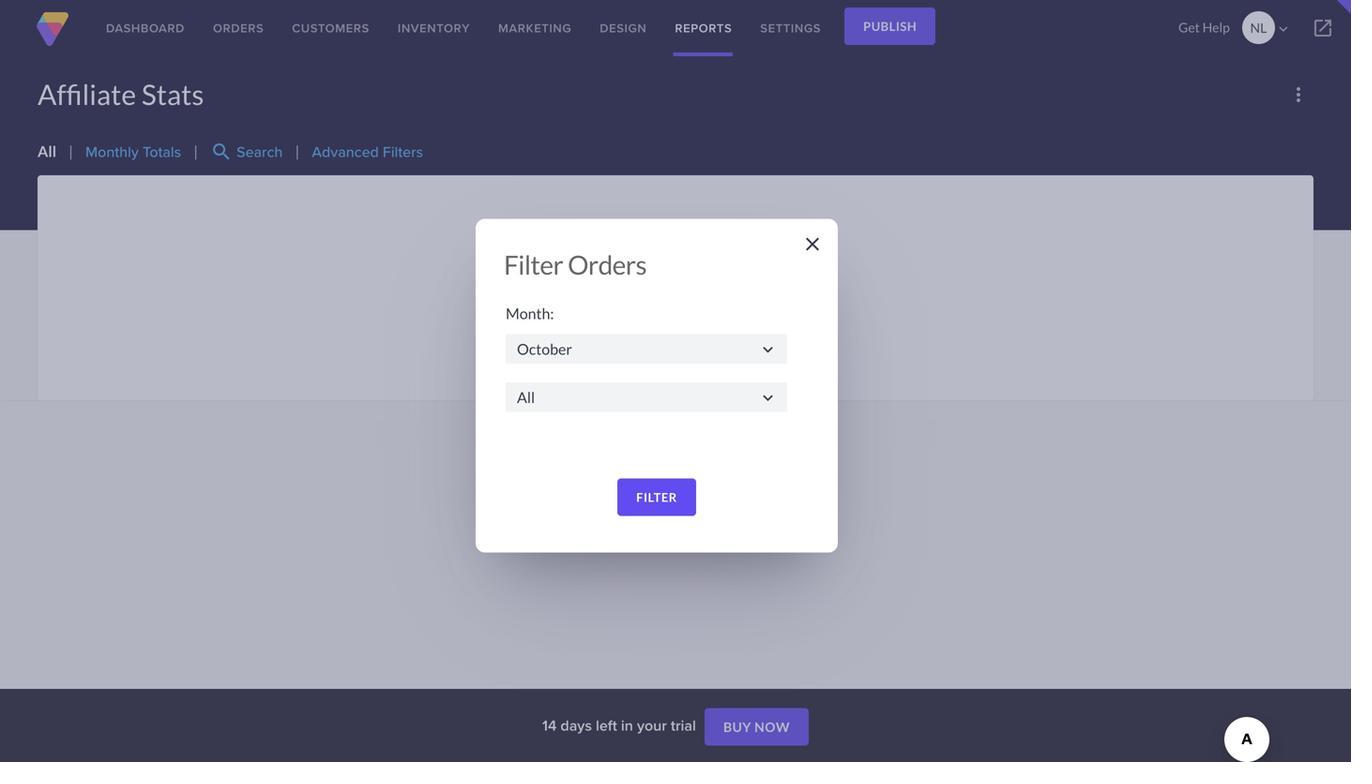 Task type: locate. For each thing, give the bounding box(es) containing it.
| right all
[[69, 142, 73, 160]]

filter for filter orders
[[504, 249, 563, 281]]

affiliate stats
[[38, 77, 204, 111]]

buy now link
[[705, 709, 809, 747]]

2  from the top
[[758, 388, 778, 408]]

get
[[1179, 19, 1200, 35]]

buy now
[[723, 720, 790, 736]]

1 vertical spatial filter
[[636, 490, 677, 505]]

0 vertical spatial 
[[758, 340, 778, 360]]

0 horizontal spatial |
[[69, 142, 73, 160]]

buy
[[723, 720, 752, 736]]

marketing
[[498, 19, 572, 37]]

all link
[[38, 142, 56, 160]]

0 vertical spatial filter
[[504, 249, 563, 281]]

filter orders
[[504, 249, 647, 281]]

| right search
[[295, 142, 300, 160]]

orders
[[213, 19, 264, 37], [568, 249, 647, 281]]

3 | from the left
[[295, 142, 300, 160]]

search search
[[210, 141, 283, 163]]

1 horizontal spatial orders
[[568, 249, 647, 281]]

1 horizontal spatial |
[[194, 142, 198, 160]]

1 vertical spatial 
[[758, 388, 778, 408]]

| left search
[[194, 142, 198, 160]]

1 horizontal spatial filter
[[636, 490, 677, 505]]

2 | from the left
[[194, 142, 198, 160]]

filters
[[383, 141, 423, 163]]

advanced
[[312, 141, 379, 163]]

affiliate
[[38, 77, 136, 111]]

customers
[[292, 19, 370, 37]]

now
[[755, 720, 790, 736]]

 link
[[1295, 0, 1351, 56]]

None text field
[[506, 383, 787, 412]]

2 horizontal spatial |
[[295, 142, 300, 160]]

month:
[[506, 304, 554, 323]]

filter
[[504, 249, 563, 281], [636, 490, 677, 505]]

stats
[[142, 77, 204, 111]]

settings
[[760, 19, 821, 37]]

dashboard
[[106, 19, 185, 37]]

nl
[[1250, 20, 1267, 36]]

help
[[1203, 19, 1230, 35]]

search
[[210, 141, 233, 163]]

0 horizontal spatial filter
[[504, 249, 563, 281]]

1 vertical spatial orders
[[568, 249, 647, 281]]


[[758, 340, 778, 360], [758, 388, 778, 408]]

|
[[69, 142, 73, 160], [194, 142, 198, 160], [295, 142, 300, 160]]

0 horizontal spatial orders
[[213, 19, 264, 37]]

None text field
[[506, 334, 787, 364]]

0 vertical spatial orders
[[213, 19, 264, 37]]

monthly totals
[[85, 141, 181, 163]]

dashboard link
[[92, 0, 199, 56]]

totals
[[143, 141, 181, 163]]



Task type: vqa. For each thing, say whether or not it's contained in the screenshot.
standard import in the left of the page
no



Task type: describe. For each thing, give the bounding box(es) containing it.
monthly totals link
[[85, 141, 181, 163]]

advanced filters
[[312, 141, 423, 163]]

search
[[237, 141, 283, 163]]


[[1312, 17, 1334, 39]]

reports
[[675, 19, 732, 37]]

inventory
[[398, 19, 470, 37]]

publish
[[863, 19, 917, 34]]

filter link
[[618, 479, 696, 516]]

close
[[801, 233, 824, 256]]

monthly
[[85, 141, 139, 163]]

1  from the top
[[758, 340, 778, 360]]

design
[[600, 19, 647, 37]]

succeed online with volusion's shopping cart software image
[[34, 12, 71, 46]]

1 | from the left
[[69, 142, 73, 160]]

filter for filter
[[636, 490, 677, 505]]

nl 
[[1250, 20, 1292, 37]]

get help
[[1179, 19, 1230, 35]]

publish button
[[845, 8, 936, 45]]

all
[[38, 142, 56, 160]]

advanced filters link
[[312, 141, 423, 163]]

14
[[542, 715, 557, 737]]


[[1275, 21, 1292, 37]]



